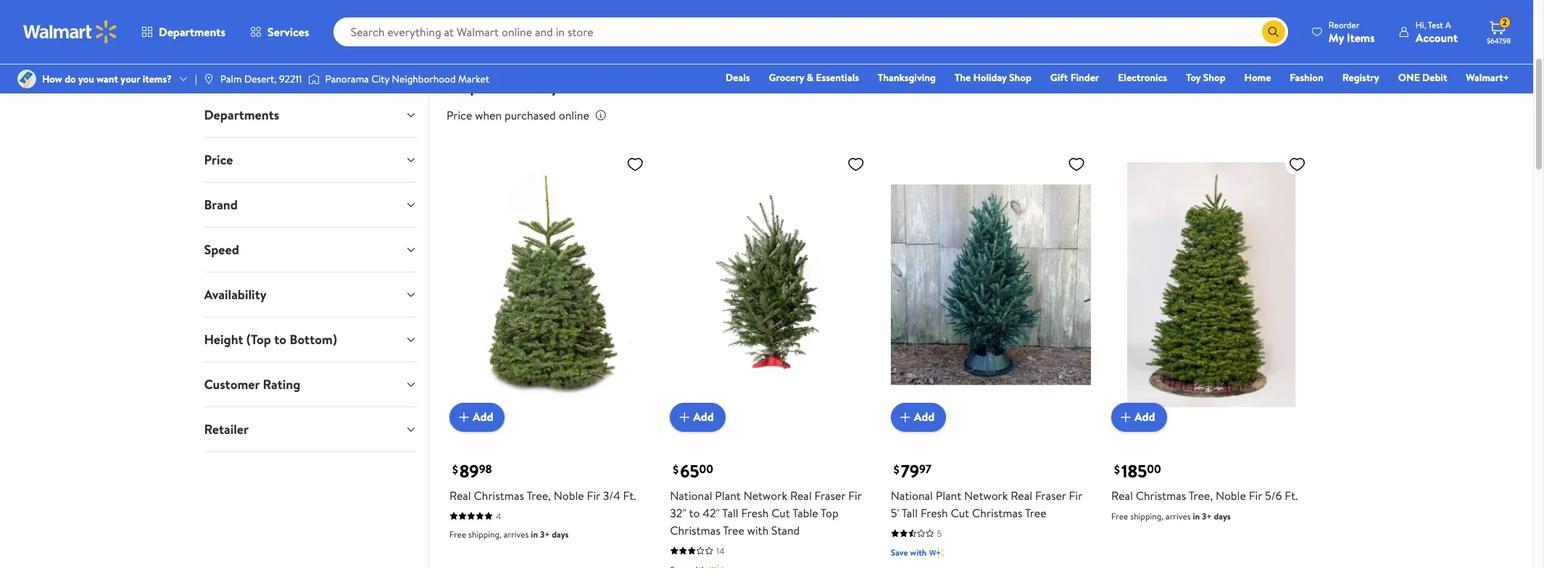 Task type: describe. For each thing, give the bounding box(es) containing it.
trees for tabletop christmas trees
[[838, 31, 864, 47]]

1 add to cart image from the left
[[455, 409, 473, 426]]

unlit christmas trees link
[[1248, 0, 1324, 48]]

holiday
[[973, 70, 1007, 85]]

tall inside national plant network real fraser fir 5' tall fresh cut christmas tree
[[902, 505, 918, 521]]

height
[[204, 331, 243, 349]]

services button
[[238, 15, 322, 49]]

height (top to bottom) tab
[[193, 318, 428, 362]]

decorated
[[911, 8, 965, 24]]

shipping, inside real christmas tree, noble fir 5/6 ft. free shipping, arrives in 3+ days
[[1131, 510, 1164, 523]]

add button for 65
[[670, 403, 726, 432]]

customer rating button
[[193, 363, 428, 407]]

fresh inside national plant network real fraser fir 5' tall fresh cut christmas tree
[[921, 505, 948, 521]]

add for 79
[[914, 409, 935, 425]]

0 vertical spatial departments
[[159, 24, 226, 40]]

speed
[[204, 241, 239, 259]]

$ for 89
[[452, 462, 458, 478]]

2
[[1503, 16, 1507, 28]]

decorations
[[1343, 31, 1403, 47]]

next slide for chipmodulewithimages list image
[[1301, 0, 1335, 17]]

home link
[[1238, 70, 1278, 86]]

pre-
[[487, 8, 509, 24]]

unlit
[[1274, 8, 1298, 24]]

to inside 'national plant network real fraser fir 32" to 42" tall fresh cut table top christmas tree with stand'
[[689, 505, 700, 521]]

brand button
[[193, 183, 428, 227]]

0 horizontal spatial 3+
[[540, 528, 550, 541]]

grocery & essentials link
[[762, 70, 866, 86]]

height (top to bottom) button
[[193, 318, 428, 362]]

(top
[[246, 331, 271, 349]]

friday
[[519, 77, 558, 97]]

speed tab
[[193, 228, 428, 272]]

christmas inside 'national plant network real fraser fir 32" to 42" tall fresh cut table top christmas tree with stand'
[[670, 523, 721, 539]]

1 fir from the left
[[587, 488, 600, 504]]

3/4
[[603, 488, 621, 504]]

christmas inside real christmas tree, noble fir 5/6 ft. free shipping, arrives in 3+ days
[[1136, 488, 1187, 504]]

national for 79
[[891, 488, 933, 504]]

2023
[[734, 77, 765, 97]]

add for 65
[[693, 409, 714, 425]]

 image for how
[[17, 70, 36, 88]]

real christmas tree, noble fir 5/6 ft. free shipping, arrives in 3+ days
[[1112, 488, 1298, 523]]

national plant network real fraser fir 32" to 42" tall fresh cut table top christmas tree with stand image
[[670, 149, 871, 420]]

arrives inside real christmas tree, noble fir 5/6 ft. free shipping, arrives in 3+ days
[[1166, 510, 1191, 523]]

brand
[[204, 196, 238, 214]]

search icon image
[[1268, 26, 1280, 38]]

rating
[[263, 376, 300, 394]]

gift finder
[[1051, 70, 1099, 85]]

one
[[1399, 70, 1420, 85]]

one debit
[[1399, 70, 1448, 85]]

add to cart image
[[1117, 409, 1135, 426]]

trees for led christmas trees
[[1186, 31, 1212, 47]]

cut inside national plant network real fraser fir 5' tall fresh cut christmas tree
[[951, 505, 970, 521]]

flocked christmas trees
[[565, 8, 615, 47]]

all christmas trees link
[[378, 0, 454, 36]]

trees inside the 'color changing light trees'
[[1025, 31, 1050, 47]]

availability
[[204, 286, 267, 304]]

my
[[1329, 29, 1344, 45]]

christmas tree decorations
[[1343, 8, 1403, 47]]

5/6
[[1265, 488, 1282, 504]]

$ 79 97
[[894, 459, 932, 483]]

in inside real christmas tree, noble fir 5/6 ft. free shipping, arrives in 3+ days
[[1193, 510, 1200, 523]]

light
[[1000, 31, 1022, 47]]

0 horizontal spatial in
[[531, 528, 538, 541]]

trees for flocked christmas trees
[[577, 31, 603, 47]]

0 horizontal spatial arrives
[[504, 528, 529, 541]]

upside down trees
[[645, 8, 709, 36]]

plant for 65
[[715, 488, 741, 504]]

trees for fiber-optic trees
[[751, 20, 777, 36]]

all christmas trees
[[383, 8, 449, 36]]

add to cart image for 79
[[897, 409, 914, 426]]

items
[[1347, 29, 1375, 45]]

25%
[[325, 8, 345, 24]]

pencil christmas trees
[[1087, 8, 1137, 47]]

legal information image
[[595, 110, 607, 121]]

pre-lit christmas trees link
[[465, 0, 541, 48]]

tall inside 'national plant network real fraser fir 32" to 42" tall fresh cut table top christmas tree with stand'
[[722, 505, 739, 521]]

christmas tree decorations link
[[1335, 0, 1411, 48]]

walmart+ link
[[1460, 70, 1516, 86]]

32"
[[670, 505, 687, 521]]

to inside up to 25% off christmas
[[311, 8, 322, 24]]

add to favorites list, real christmas tree, noble fir 5/6 ft. image
[[1289, 155, 1306, 173]]

price button
[[193, 138, 428, 182]]

fir inside national plant network real fraser fir 5' tall fresh cut christmas tree
[[1069, 488, 1083, 504]]

test
[[1428, 18, 1444, 31]]

panorama
[[325, 72, 369, 86]]

trees for pencil christmas trees
[[1099, 31, 1125, 47]]

real christmas tree, noble fir 3/4 ft. image
[[450, 149, 650, 420]]

add to cart image for 65
[[676, 409, 693, 426]]

free shipping, arrives in 3+ days
[[450, 528, 569, 541]]

$ for 185
[[1115, 462, 1120, 478]]

up to 25% off christmas
[[294, 8, 363, 36]]

up to 25% off christmas link
[[291, 0, 367, 36]]

flocked christmas trees link
[[552, 0, 628, 48]]

real for 32"
[[790, 488, 812, 504]]

lit
[[509, 8, 519, 24]]

purchased
[[505, 107, 556, 123]]

decorated christmas trees link
[[900, 0, 976, 48]]

price tab
[[193, 138, 428, 182]]

led christmas trees
[[1174, 8, 1224, 47]]

plant for 79
[[936, 488, 962, 504]]

$ 89 98
[[452, 459, 492, 483]]

you
[[78, 72, 94, 86]]

days inside real christmas tree, noble fir 5/6 ft. free shipping, arrives in 3+ days
[[1214, 510, 1231, 523]]

fiber-
[[736, 8, 766, 24]]

42"
[[703, 505, 720, 521]]

real for 5'
[[1011, 488, 1033, 504]]

price for price
[[204, 151, 233, 169]]

black
[[482, 77, 516, 97]]

fir inside real christmas tree, noble fir 5/6 ft. free shipping, arrives in 3+ days
[[1249, 488, 1263, 504]]

add button for 185
[[1112, 403, 1167, 432]]

account
[[1416, 29, 1458, 45]]

4
[[496, 510, 501, 523]]

0 horizontal spatial days
[[552, 528, 569, 541]]

registry link
[[1336, 70, 1386, 86]]

trees inside pre-lit christmas trees
[[490, 31, 516, 47]]

to inside dropdown button
[[274, 331, 287, 349]]

christmas décor shop link
[[204, 0, 280, 36]]

$ 65 00
[[673, 459, 713, 483]]

Walmart Site-Wide search field
[[333, 17, 1288, 46]]

online
[[559, 107, 589, 123]]

grocery
[[769, 70, 804, 85]]

the holiday shop link
[[948, 70, 1038, 86]]

fiber-optic trees
[[736, 8, 792, 36]]

one debit link
[[1392, 70, 1454, 86]]

national plant network real fraser fir 32" to 42" tall fresh cut table top christmas tree with stand
[[670, 488, 862, 539]]

customer
[[204, 376, 260, 394]]

5'
[[891, 505, 899, 521]]

0 vertical spatial departments button
[[129, 15, 238, 49]]

pencil
[[1097, 8, 1127, 24]]

1 vertical spatial with
[[910, 547, 927, 559]]

real inside real christmas tree, noble fir 5/6 ft. free shipping, arrives in 3+ days
[[1112, 488, 1133, 504]]

table
[[793, 505, 818, 521]]

noble for 5/6
[[1216, 488, 1246, 504]]

pencil christmas trees link
[[1074, 0, 1150, 48]]

the holiday shop
[[955, 70, 1032, 85]]

network for 65
[[744, 488, 788, 504]]



Task type: vqa. For each thing, say whether or not it's contained in the screenshot.
"kendall"
no



Task type: locate. For each thing, give the bounding box(es) containing it.
tree, inside real christmas tree, noble fir 5/6 ft. free shipping, arrives in 3+ days
[[1189, 488, 1213, 504]]

christmas inside decorated christmas trees
[[913, 20, 963, 36]]

network inside national plant network real fraser fir 5' tall fresh cut christmas tree
[[964, 488, 1008, 504]]

trees inside decorated christmas trees
[[925, 31, 951, 47]]

$
[[452, 462, 458, 478], [673, 462, 679, 478], [894, 462, 900, 478], [1115, 462, 1120, 478]]

&
[[807, 70, 814, 85]]

availability button
[[193, 273, 428, 317]]

1 tree, from the left
[[527, 488, 551, 504]]

noble inside real christmas tree, noble fir 5/6 ft. free shipping, arrives in 3+ days
[[1216, 488, 1246, 504]]

2 ft. from the left
[[1285, 488, 1298, 504]]

1 horizontal spatial arrives
[[1166, 510, 1191, 523]]

price when purchased online
[[447, 107, 589, 123]]

to
[[311, 8, 322, 24], [274, 331, 287, 349], [689, 505, 700, 521]]

1 vertical spatial free
[[450, 528, 466, 541]]

add up $ 185 00
[[1135, 409, 1156, 425]]

2 add button from the left
[[670, 403, 726, 432]]

1 vertical spatial arrives
[[504, 528, 529, 541]]

98
[[479, 461, 492, 477]]

2 fresh from the left
[[921, 505, 948, 521]]

real for deals
[[562, 77, 589, 97]]

0 horizontal spatial 00
[[699, 461, 713, 477]]

upside down trees link
[[639, 0, 715, 36]]

0 horizontal spatial fresh
[[741, 505, 769, 521]]

0 vertical spatial price
[[447, 107, 472, 123]]

your
[[121, 72, 140, 86]]

hi,
[[1416, 18, 1427, 31]]

toy shop
[[1186, 70, 1226, 85]]

tall right 5' on the right bottom
[[902, 505, 918, 521]]

add button up the $ 65 00
[[670, 403, 726, 432]]

price inside dropdown button
[[204, 151, 233, 169]]

$ left 65
[[673, 462, 679, 478]]

reorder my items
[[1329, 18, 1375, 45]]

deals link
[[719, 70, 757, 86]]

$ for 79
[[894, 462, 900, 478]]

pre-lit christmas trees
[[478, 8, 528, 47]]

1 horizontal spatial fraser
[[1035, 488, 1066, 504]]

price left when
[[447, 107, 472, 123]]

0 horizontal spatial shop
[[447, 77, 478, 97]]

0 horizontal spatial add to cart image
[[455, 409, 473, 426]]

christmas inside the all christmas trees
[[399, 8, 449, 24]]

fraser
[[815, 488, 846, 504], [1035, 488, 1066, 504]]

noble left 3/4
[[554, 488, 584, 504]]

1 horizontal spatial cut
[[951, 505, 970, 521]]

tall right 42"
[[722, 505, 739, 521]]

tree
[[1025, 505, 1047, 521], [723, 523, 745, 539]]

trees inside pencil christmas trees
[[1099, 31, 1125, 47]]

thanksgiving link
[[872, 70, 943, 86]]

0 horizontal spatial with
[[747, 523, 769, 539]]

fiber-optic trees link
[[726, 0, 802, 36]]

fraser inside national plant network real fraser fir 5' tall fresh cut christmas tree
[[1035, 488, 1066, 504]]

color changing light trees
[[1000, 8, 1050, 47]]

departments
[[159, 24, 226, 40], [204, 106, 279, 124]]

0 horizontal spatial free
[[450, 528, 466, 541]]

departments tab
[[193, 93, 428, 137]]

to right up
[[311, 8, 322, 24]]

0 horizontal spatial tall
[[722, 505, 739, 521]]

shipping, down 4
[[469, 528, 502, 541]]

do
[[65, 72, 76, 86]]

$ inside the $ 65 00
[[673, 462, 679, 478]]

1 horizontal spatial add to cart image
[[676, 409, 693, 426]]

1 vertical spatial shipping,
[[469, 528, 502, 541]]

ft. for real christmas tree, noble fir 5/6 ft. free shipping, arrives in 3+ days
[[1285, 488, 1298, 504]]

 image
[[17, 70, 36, 88], [203, 73, 215, 85]]

1 vertical spatial days
[[552, 528, 569, 541]]

2 $ from the left
[[673, 462, 679, 478]]

debit
[[1423, 70, 1448, 85]]

2 noble from the left
[[1216, 488, 1246, 504]]

1 fresh from the left
[[741, 505, 769, 521]]

national up the '32"'
[[670, 488, 712, 504]]

upside
[[645, 8, 679, 24]]

$ left 89
[[452, 462, 458, 478]]

departments button up the |
[[129, 15, 238, 49]]

1 add from the left
[[473, 409, 493, 425]]

92211
[[279, 72, 302, 86]]

00 for 65
[[699, 461, 713, 477]]

how
[[42, 72, 62, 86]]

how do you want your items?
[[42, 72, 172, 86]]

plant up 5
[[936, 488, 962, 504]]

shop right 'toy'
[[1204, 70, 1226, 85]]

real christmas tree, noble fir 3/4 ft.
[[450, 488, 636, 504]]

2 fraser from the left
[[1035, 488, 1066, 504]]

cut inside 'national plant network real fraser fir 32" to 42" tall fresh cut table top christmas tree with stand'
[[772, 505, 790, 521]]

national inside national plant network real fraser fir 5' tall fresh cut christmas tree
[[891, 488, 933, 504]]

add to favorites list, national plant network real fraser fir 5' tall fresh cut christmas tree image
[[1068, 155, 1086, 173]]

registry
[[1343, 70, 1380, 85]]

00 inside the $ 65 00
[[699, 461, 713, 477]]

ft. for real christmas tree, noble fir 3/4 ft.
[[623, 488, 636, 504]]

add to favorites list, real christmas tree, noble fir 3/4 ft. image
[[627, 155, 644, 173]]

trees for all christmas trees
[[403, 20, 429, 36]]

unlit christmas trees
[[1261, 8, 1311, 47]]

4 fir from the left
[[1249, 488, 1263, 504]]

 image right the |
[[203, 73, 215, 85]]

0 horizontal spatial noble
[[554, 488, 584, 504]]

shop right holiday
[[1009, 70, 1032, 85]]

1 vertical spatial tree
[[723, 523, 745, 539]]

flocked
[[570, 8, 610, 24]]

home
[[1245, 70, 1271, 85]]

$647.98
[[1487, 36, 1511, 46]]

0 horizontal spatial price
[[204, 151, 233, 169]]

save
[[891, 547, 908, 559]]

cut
[[772, 505, 790, 521], [951, 505, 970, 521]]

1 horizontal spatial tall
[[902, 505, 918, 521]]

1 vertical spatial in
[[531, 528, 538, 541]]

noble for 3/4
[[554, 488, 584, 504]]

add to favorites list, national plant network real fraser fir 32" to 42" tall fresh cut table top christmas tree with stand image
[[847, 155, 865, 173]]

1 horizontal spatial price
[[447, 107, 472, 123]]

0 horizontal spatial  image
[[17, 70, 36, 88]]

2 fir from the left
[[848, 488, 862, 504]]

add to cart image up 79
[[897, 409, 914, 426]]

clear search field text image
[[1245, 26, 1257, 37]]

0 horizontal spatial national
[[670, 488, 712, 504]]

price up brand
[[204, 151, 233, 169]]

price for price when purchased online
[[447, 107, 472, 123]]

2 national from the left
[[891, 488, 933, 504]]

3+ inside real christmas tree, noble fir 5/6 ft. free shipping, arrives in 3+ days
[[1202, 510, 1212, 523]]

customer rating
[[204, 376, 300, 394]]

trees inside the led christmas trees
[[1186, 31, 1212, 47]]

add for 185
[[1135, 409, 1156, 425]]

2 horizontal spatial add to cart image
[[897, 409, 914, 426]]

christmas décor shop
[[214, 8, 270, 36]]

walmart+
[[1466, 70, 1510, 85]]

tree inside 'national plant network real fraser fir 32" to 42" tall fresh cut table top christmas tree with stand'
[[723, 523, 745, 539]]

1 horizontal spatial in
[[1193, 510, 1200, 523]]

up
[[294, 8, 309, 24]]

national inside 'national plant network real fraser fir 32" to 42" tall fresh cut table top christmas tree with stand'
[[670, 488, 712, 504]]

ft.
[[623, 488, 636, 504], [1285, 488, 1298, 504]]

trees inside the flocked christmas trees
[[577, 31, 603, 47]]

1 horizontal spatial shipping,
[[1131, 510, 1164, 523]]

0 horizontal spatial ft.
[[623, 488, 636, 504]]

add button up 97
[[891, 403, 946, 432]]

noble left 5/6
[[1216, 488, 1246, 504]]

1 add button from the left
[[450, 403, 505, 432]]

1 noble from the left
[[554, 488, 584, 504]]

trees inside unlit christmas trees
[[1273, 31, 1299, 47]]

palm desert, 92211
[[220, 72, 302, 86]]

tree, for 3/4
[[527, 488, 551, 504]]

00 up 42"
[[699, 461, 713, 477]]

1 horizontal spatial fresh
[[921, 505, 948, 521]]

brand tab
[[193, 183, 428, 227]]

1 horizontal spatial tree,
[[1189, 488, 1213, 504]]

2 horizontal spatial to
[[689, 505, 700, 521]]

1 vertical spatial departments button
[[193, 93, 428, 137]]

fresh up 5
[[921, 505, 948, 521]]

 image
[[308, 72, 319, 86]]

when
[[475, 107, 502, 123]]

national up 5' on the right bottom
[[891, 488, 933, 504]]

fresh inside 'national plant network real fraser fir 32" to 42" tall fresh cut table top christmas tree with stand'
[[741, 505, 769, 521]]

2 vertical spatial to
[[689, 505, 700, 521]]

real inside 'national plant network real fraser fir 32" to 42" tall fresh cut table top christmas tree with stand'
[[790, 488, 812, 504]]

christmas inside christmas décor shop
[[217, 8, 267, 24]]

0 vertical spatial 3+
[[1202, 510, 1212, 523]]

real inside national plant network real fraser fir 5' tall fresh cut christmas tree
[[1011, 488, 1033, 504]]

desert,
[[244, 72, 277, 86]]

height (top to bottom)
[[204, 331, 337, 349]]

1 national from the left
[[670, 488, 712, 504]]

0 horizontal spatial fraser
[[815, 488, 846, 504]]

national plant network real fraser fir 5' tall fresh cut christmas tree image
[[891, 149, 1091, 420]]

plant
[[715, 488, 741, 504], [936, 488, 962, 504]]

1 vertical spatial to
[[274, 331, 287, 349]]

christmas inside up to 25% off christmas
[[304, 20, 354, 36]]

gift
[[1051, 70, 1068, 85]]

down
[[682, 8, 709, 24]]

0 horizontal spatial tree,
[[527, 488, 551, 504]]

add to cart image up 89
[[455, 409, 473, 426]]

1 ft. from the left
[[623, 488, 636, 504]]

trees for decorated christmas trees
[[925, 31, 951, 47]]

shop inside toy shop link
[[1204, 70, 1226, 85]]

toy shop link
[[1180, 70, 1232, 86]]

4 add button from the left
[[1112, 403, 1167, 432]]

1 vertical spatial departments
[[204, 106, 279, 124]]

3 $ from the left
[[894, 462, 900, 478]]

1 plant from the left
[[715, 488, 741, 504]]

top
[[821, 505, 839, 521]]

add button for 79
[[891, 403, 946, 432]]

arrives
[[1166, 510, 1191, 523], [504, 528, 529, 541]]

with left walmart plus image at the right bottom
[[910, 547, 927, 559]]

3 add from the left
[[914, 409, 935, 425]]

tabletop christmas trees link
[[813, 0, 889, 48]]

trees for unlit christmas trees
[[1273, 31, 1299, 47]]

add up the 98
[[473, 409, 493, 425]]

1 00 from the left
[[699, 461, 713, 477]]

tree inside national plant network real fraser fir 5' tall fresh cut christmas tree
[[1025, 505, 1047, 521]]

2 tall from the left
[[902, 505, 918, 521]]

1 vertical spatial 3+
[[540, 528, 550, 541]]

$ for 65
[[673, 462, 679, 478]]

$ left 79
[[894, 462, 900, 478]]

city
[[371, 72, 390, 86]]

decorated christmas trees
[[911, 8, 965, 47]]

00 up real christmas tree, noble fir 5/6 ft. free shipping, arrives in 3+ days on the bottom right of the page
[[1147, 461, 1161, 477]]

1 horizontal spatial 00
[[1147, 461, 1161, 477]]

|
[[195, 72, 197, 86]]

0 horizontal spatial network
[[744, 488, 788, 504]]

0 vertical spatial to
[[311, 8, 322, 24]]

a
[[1446, 18, 1451, 31]]

services
[[268, 24, 309, 40]]

1 horizontal spatial plant
[[936, 488, 962, 504]]

fashion link
[[1284, 70, 1330, 86]]

2 add to cart image from the left
[[676, 409, 693, 426]]

1 horizontal spatial tree
[[1025, 505, 1047, 521]]

ft. right 5/6
[[1285, 488, 1298, 504]]

all
[[383, 8, 396, 24]]

free
[[1112, 510, 1129, 523], [450, 528, 466, 541]]

0 horizontal spatial plant
[[715, 488, 741, 504]]

departments button down 92211
[[193, 93, 428, 137]]

1 horizontal spatial 3+
[[1202, 510, 1212, 523]]

1 vertical spatial price
[[204, 151, 233, 169]]

fresh right 42"
[[741, 505, 769, 521]]

0 vertical spatial free
[[1112, 510, 1129, 523]]

in
[[1193, 510, 1200, 523], [531, 528, 538, 541]]

$ 185 00
[[1115, 459, 1161, 483]]

0 horizontal spatial tree
[[723, 523, 745, 539]]

1 tall from the left
[[722, 505, 739, 521]]

add to cart image up 65
[[676, 409, 693, 426]]

 image for palm
[[203, 73, 215, 85]]

color changing light trees link
[[987, 0, 1063, 48]]

deals left the "2023"
[[695, 77, 730, 97]]

network inside 'national plant network real fraser fir 32" to 42" tall fresh cut table top christmas tree with stand'
[[744, 488, 788, 504]]

plant inside 'national plant network real fraser fir 32" to 42" tall fresh cut table top christmas tree with stand'
[[715, 488, 741, 504]]

$ left 185
[[1115, 462, 1120, 478]]

fraser for 79
[[1035, 488, 1066, 504]]

shop left black
[[447, 77, 478, 97]]

1 cut from the left
[[772, 505, 790, 521]]

real christmas tree, noble fir 5/6 ft. image
[[1112, 149, 1312, 420]]

led christmas trees link
[[1161, 0, 1237, 48]]

0 vertical spatial with
[[747, 523, 769, 539]]

shop
[[1009, 70, 1032, 85], [1204, 70, 1226, 85], [447, 77, 478, 97]]

2 tree, from the left
[[1189, 488, 1213, 504]]

changing
[[1002, 20, 1048, 36]]

free inside real christmas tree, noble fir 5/6 ft. free shipping, arrives in 3+ days
[[1112, 510, 1129, 523]]

0 vertical spatial in
[[1193, 510, 1200, 523]]

stand
[[772, 523, 800, 539]]

2 plant from the left
[[936, 488, 962, 504]]

fraser inside 'national plant network real fraser fir 32" to 42" tall fresh cut table top christmas tree with stand'
[[815, 488, 846, 504]]

deals left (12)
[[726, 70, 750, 85]]

2 00 from the left
[[1147, 461, 1161, 477]]

free down 89
[[450, 528, 466, 541]]

shipping, down $ 185 00
[[1131, 510, 1164, 523]]

trees
[[403, 20, 429, 36], [664, 20, 690, 36], [751, 20, 777, 36], [490, 31, 516, 47], [577, 31, 603, 47], [838, 31, 864, 47], [925, 31, 951, 47], [1025, 31, 1050, 47], [1099, 31, 1125, 47], [1186, 31, 1212, 47], [1273, 31, 1299, 47]]

walmart plus image
[[930, 546, 944, 560]]

plant up 42"
[[715, 488, 741, 504]]

4 $ from the left
[[1115, 462, 1120, 478]]

retailer tab
[[193, 408, 428, 452]]

00 for 185
[[1147, 461, 1161, 477]]

2 add from the left
[[693, 409, 714, 425]]

fraser for 65
[[815, 488, 846, 504]]

departments inside the departments tab
[[204, 106, 279, 124]]

add to cart image
[[455, 409, 473, 426], [676, 409, 693, 426], [897, 409, 914, 426]]

christmas inside national plant network real fraser fir 5' tall fresh cut christmas tree
[[972, 505, 1023, 521]]

1 horizontal spatial ft.
[[1285, 488, 1298, 504]]

$ inside $ 185 00
[[1115, 462, 1120, 478]]

national for 65
[[670, 488, 712, 504]]

1 horizontal spatial to
[[311, 8, 322, 24]]

2 cut from the left
[[951, 505, 970, 521]]

0 vertical spatial shipping,
[[1131, 510, 1164, 523]]

1 horizontal spatial noble
[[1216, 488, 1246, 504]]

0 horizontal spatial to
[[274, 331, 287, 349]]

plant inside national plant network real fraser fir 5' tall fresh cut christmas tree
[[936, 488, 962, 504]]

add button up $ 185 00
[[1112, 403, 1167, 432]]

ft. inside real christmas tree, noble fir 5/6 ft. free shipping, arrives in 3+ days
[[1285, 488, 1298, 504]]

00 inside $ 185 00
[[1147, 461, 1161, 477]]

1 horizontal spatial network
[[964, 488, 1008, 504]]

3 add to cart image from the left
[[897, 409, 914, 426]]

with left stand
[[747, 523, 769, 539]]

0 vertical spatial tree
[[1025, 505, 1047, 521]]

network for 79
[[964, 488, 1008, 504]]

fashion
[[1290, 70, 1324, 85]]

1 network from the left
[[744, 488, 788, 504]]

add up the $ 65 00
[[693, 409, 714, 425]]

$ inside the '$ 89 98'
[[452, 462, 458, 478]]

add up 97
[[914, 409, 935, 425]]

add
[[473, 409, 493, 425], [693, 409, 714, 425], [914, 409, 935, 425], [1135, 409, 1156, 425]]

65
[[680, 459, 699, 483]]

3 add button from the left
[[891, 403, 946, 432]]

14
[[717, 545, 725, 557]]

0 vertical spatial arrives
[[1166, 510, 1191, 523]]

the
[[955, 70, 971, 85]]

fir inside 'national plant network real fraser fir 32" to 42" tall fresh cut table top christmas tree with stand'
[[848, 488, 862, 504]]

shop inside the holiday shop link
[[1009, 70, 1032, 85]]

1 fraser from the left
[[815, 488, 846, 504]]

1 horizontal spatial national
[[891, 488, 933, 504]]

4 add from the left
[[1135, 409, 1156, 425]]

2 network from the left
[[964, 488, 1008, 504]]

3+
[[1202, 510, 1212, 523], [540, 528, 550, 541]]

trees inside the all christmas trees
[[403, 20, 429, 36]]

1 horizontal spatial free
[[1112, 510, 1129, 523]]

trees inside tabletop christmas trees
[[838, 31, 864, 47]]

décor
[[214, 20, 243, 36]]

shop
[[246, 20, 270, 36]]

1 horizontal spatial days
[[1214, 510, 1231, 523]]

availability tab
[[193, 273, 428, 317]]

Search search field
[[333, 17, 1288, 46]]

shop black friday real christmas trees deals 2023 (12)
[[447, 77, 786, 97]]

free down 185
[[1112, 510, 1129, 523]]

tree
[[1363, 20, 1383, 36]]

departments up the |
[[159, 24, 226, 40]]

3 fir from the left
[[1069, 488, 1083, 504]]

0 vertical spatial days
[[1214, 510, 1231, 523]]

$ inside $ 79 97
[[894, 462, 900, 478]]

1 $ from the left
[[452, 462, 458, 478]]

retailer
[[204, 421, 249, 439]]

with inside 'national plant network real fraser fir 32" to 42" tall fresh cut table top christmas tree with stand'
[[747, 523, 769, 539]]

1 horizontal spatial shop
[[1009, 70, 1032, 85]]

1 horizontal spatial with
[[910, 547, 927, 559]]

customer rating tab
[[193, 363, 428, 407]]

add button up the 98
[[450, 403, 505, 432]]

walmart plus image
[[709, 563, 724, 569]]

0 horizontal spatial cut
[[772, 505, 790, 521]]

0 horizontal spatial shipping,
[[469, 528, 502, 541]]

1 horizontal spatial  image
[[203, 73, 215, 85]]

to right (top
[[274, 331, 287, 349]]

walmart image
[[23, 20, 117, 44]]

departments down "palm"
[[204, 106, 279, 124]]

fir
[[587, 488, 600, 504], [848, 488, 862, 504], [1069, 488, 1083, 504], [1249, 488, 1263, 504]]

tree, for 5/6
[[1189, 488, 1213, 504]]

trees inside "fiber-optic trees"
[[751, 20, 777, 36]]

neighborhood
[[392, 72, 456, 86]]

christmas inside christmas tree decorations
[[1348, 8, 1398, 24]]

trees for upside down trees
[[664, 20, 690, 36]]

trees
[[659, 77, 692, 97]]

items?
[[143, 72, 172, 86]]

finder
[[1071, 70, 1099, 85]]

trees inside upside down trees
[[664, 20, 690, 36]]

to right the '32"'
[[689, 505, 700, 521]]

2 horizontal spatial shop
[[1204, 70, 1226, 85]]

ft. right 3/4
[[623, 488, 636, 504]]

 image left how
[[17, 70, 36, 88]]

185
[[1122, 459, 1147, 483]]



